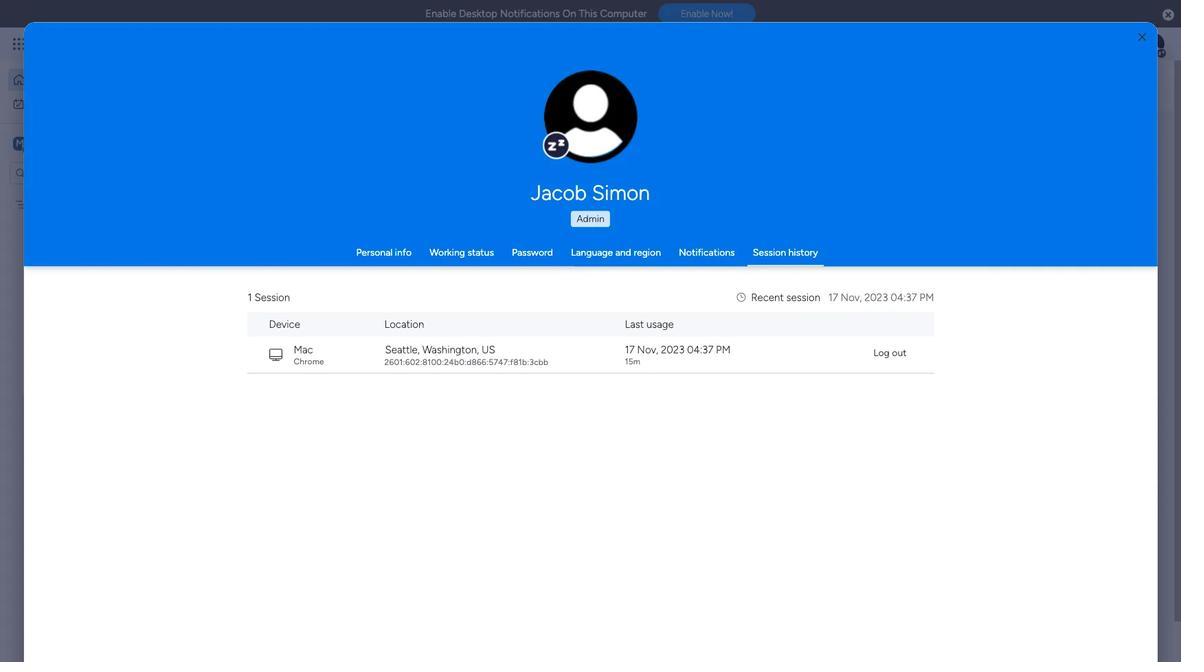 Task type: locate. For each thing, give the bounding box(es) containing it.
board
[[282, 279, 311, 292]]

1 horizontal spatial 04:37
[[891, 291, 918, 303]]

jacob
[[531, 180, 587, 205]]

17 for 17 nov, 2023 04:37 pm
[[829, 291, 839, 303]]

enable left desktop at top left
[[426, 8, 457, 20]]

0 horizontal spatial work
[[46, 97, 67, 109]]

log
[[874, 347, 890, 359]]

home button
[[8, 69, 148, 91]]

1 vertical spatial work
[[261, 302, 282, 314]]

notifications left 'on' at the top of the page
[[500, 8, 560, 20]]

and
[[616, 246, 632, 258]]

session left history at the right top of the page
[[753, 246, 787, 258]]

17 inside 17 nov, 2023 04:37 pm 15m
[[625, 344, 635, 356]]

session history
[[753, 246, 819, 258]]

this
[[579, 8, 598, 20]]

main
[[32, 136, 56, 150], [351, 302, 372, 314]]

1 vertical spatial session
[[255, 291, 290, 303]]

my for my board
[[263, 279, 279, 292]]

1 vertical spatial 04:37
[[688, 344, 714, 356]]

04:37 inside 17 nov, 2023 04:37 pm 15m
[[688, 344, 714, 356]]

option
[[0, 192, 175, 195]]

1 vertical spatial 17
[[625, 344, 635, 356]]

pm
[[920, 291, 935, 303], [716, 344, 731, 356]]

main right > at left top
[[351, 302, 372, 314]]

0 horizontal spatial session
[[255, 291, 290, 303]]

simon
[[592, 180, 650, 205]]

17 nov, 2023 04:37 pm
[[829, 291, 935, 303]]

jacob simon image
[[1143, 33, 1165, 55]]

0 horizontal spatial main
[[32, 136, 56, 150]]

1
[[248, 291, 252, 303]]

04:37
[[891, 291, 918, 303], [688, 344, 714, 356]]

pm inside 17 nov, 2023 04:37 pm 15m
[[716, 344, 731, 356]]

my right the public board image
[[263, 279, 279, 292]]

enable left now!
[[681, 8, 710, 19]]

0 vertical spatial 2023
[[865, 291, 889, 303]]

1 horizontal spatial enable
[[681, 8, 710, 19]]

1 horizontal spatial nov,
[[841, 291, 863, 303]]

work up device
[[261, 302, 282, 314]]

my work button
[[8, 92, 148, 114]]

0 vertical spatial pm
[[920, 291, 935, 303]]

1 vertical spatial nov,
[[638, 344, 659, 356]]

notifications
[[500, 8, 560, 20], [679, 246, 735, 258]]

0 vertical spatial workspace
[[58, 136, 113, 150]]

nov, up 15m
[[638, 344, 659, 356]]

work down home
[[46, 97, 67, 109]]

my work
[[30, 97, 67, 109]]

out
[[893, 347, 907, 359]]

1 vertical spatial my
[[263, 279, 279, 292]]

home
[[32, 74, 58, 85]]

enable for enable desktop notifications on this computer
[[426, 8, 457, 20]]

admin
[[577, 212, 605, 224]]

0 vertical spatial nov,
[[841, 291, 863, 303]]

0 vertical spatial 17
[[829, 291, 839, 303]]

management
[[284, 302, 341, 314]]

change profile picture
[[562, 124, 620, 146]]

status
[[468, 246, 494, 258]]

my
[[30, 97, 43, 109], [263, 279, 279, 292]]

personal info link
[[356, 246, 412, 258]]

nov, inside 17 nov, 2023 04:37 pm 15m
[[638, 344, 659, 356]]

1 vertical spatial 2023
[[661, 344, 685, 356]]

mac
[[294, 344, 313, 356]]

1 horizontal spatial main
[[351, 302, 372, 314]]

0 horizontal spatial pm
[[716, 344, 731, 356]]

notifications right region
[[679, 246, 735, 258]]

workspace up location on the left top of page
[[374, 302, 421, 314]]

2023 up log
[[865, 291, 889, 303]]

session
[[787, 291, 821, 303]]

log out
[[874, 347, 907, 359]]

0 horizontal spatial my
[[30, 97, 43, 109]]

history
[[789, 246, 819, 258]]

nov, for 17 nov, 2023 04:37 pm
[[841, 291, 863, 303]]

workspace up search in workspace field
[[58, 136, 113, 150]]

mac chrome
[[294, 344, 324, 366]]

main right workspace image in the top of the page
[[32, 136, 56, 150]]

0 vertical spatial 04:37
[[891, 291, 918, 303]]

public board image
[[243, 278, 259, 294]]

1 horizontal spatial pm
[[920, 291, 935, 303]]

change profile picture button
[[545, 70, 638, 164]]

update feed (inbox)
[[245, 355, 360, 371]]

nov,
[[841, 291, 863, 303], [638, 344, 659, 356]]

0 horizontal spatial enable
[[426, 8, 457, 20]]

picture
[[577, 136, 605, 146]]

(inbox)
[[319, 355, 360, 371]]

1 horizontal spatial session
[[753, 246, 787, 258]]

main workspace
[[32, 136, 113, 150]]

0 horizontal spatial 2023
[[661, 344, 685, 356]]

0 horizontal spatial notifications
[[500, 8, 560, 20]]

17
[[829, 291, 839, 303], [625, 344, 635, 356]]

my down home
[[30, 97, 43, 109]]

seattle, washington, us 2601:602:8100:24b0:d866:5747:f81b:3cbb
[[385, 344, 549, 367]]

notifications link
[[679, 246, 735, 258]]

17 right session
[[829, 291, 839, 303]]

enable inside button
[[681, 8, 710, 19]]

profile
[[595, 124, 620, 134]]

session history link
[[753, 246, 819, 258]]

list box
[[0, 190, 175, 402]]

1 vertical spatial pm
[[716, 344, 731, 356]]

04:37 for 17 nov, 2023 04:37 pm
[[891, 291, 918, 303]]

2023 inside 17 nov, 2023 04:37 pm 15m
[[661, 344, 685, 356]]

washington,
[[423, 344, 479, 356]]

1 horizontal spatial 2023
[[865, 291, 889, 303]]

select product image
[[12, 37, 26, 51]]

workspace selection element
[[13, 135, 115, 153]]

nov, for 17 nov, 2023 04:37 pm 15m
[[638, 344, 659, 356]]

enable
[[426, 8, 457, 20], [681, 8, 710, 19]]

work management > main workspace
[[261, 302, 421, 314]]

0 vertical spatial main
[[32, 136, 56, 150]]

last usage
[[625, 318, 674, 330]]

1 horizontal spatial notifications
[[679, 246, 735, 258]]

2023
[[865, 291, 889, 303], [661, 344, 685, 356]]

2023 for 17 nov, 2023 04:37 pm 15m
[[661, 344, 685, 356]]

nov, right session
[[841, 291, 863, 303]]

2601:602:8100:24b0:d866:5747:f81b:3cbb
[[385, 357, 549, 367]]

session right 1
[[255, 291, 290, 303]]

workspace
[[58, 136, 113, 150], [374, 302, 421, 314]]

language and region link
[[571, 246, 661, 258]]

>
[[343, 302, 349, 314]]

2023 down usage
[[661, 344, 685, 356]]

15m
[[625, 356, 641, 366]]

04:37 for 17 nov, 2023 04:37 pm 15m
[[688, 344, 714, 356]]

desktop
[[459, 8, 498, 20]]

1 vertical spatial workspace
[[374, 302, 421, 314]]

session
[[753, 246, 787, 258], [255, 291, 290, 303]]

pm for 17 nov, 2023 04:37 pm
[[920, 291, 935, 303]]

0 horizontal spatial 04:37
[[688, 344, 714, 356]]

working status link
[[430, 246, 494, 258]]

work
[[46, 97, 67, 109], [261, 302, 282, 314]]

17 up 15m
[[625, 344, 635, 356]]

0 horizontal spatial nov,
[[638, 344, 659, 356]]

enable for enable now!
[[681, 8, 710, 19]]

0 vertical spatial my
[[30, 97, 43, 109]]

1 horizontal spatial 17
[[829, 291, 839, 303]]

password link
[[512, 246, 553, 258]]

log out button
[[869, 342, 913, 364]]

0 horizontal spatial workspace
[[58, 136, 113, 150]]

0 vertical spatial work
[[46, 97, 67, 109]]

0 horizontal spatial 17
[[625, 344, 635, 356]]

working status
[[430, 246, 494, 258]]

1 horizontal spatial my
[[263, 279, 279, 292]]

my inside button
[[30, 97, 43, 109]]

1 horizontal spatial workspace
[[374, 302, 421, 314]]



Task type: describe. For each thing, give the bounding box(es) containing it.
working
[[430, 246, 465, 258]]

component image
[[243, 300, 256, 312]]

language and region
[[571, 246, 661, 258]]

us
[[482, 344, 496, 356]]

last
[[625, 318, 644, 330]]

main inside workspace selection element
[[32, 136, 56, 150]]

seattle,
[[385, 344, 420, 356]]

dapulse close image
[[1163, 8, 1175, 22]]

my board
[[263, 279, 311, 292]]

enable now! button
[[658, 4, 756, 24]]

2023 for 17 nov, 2023 04:37 pm
[[865, 291, 889, 303]]

17 for 17 nov, 2023 04:37 pm 15m
[[625, 344, 635, 356]]

1 vertical spatial main
[[351, 302, 372, 314]]

my for my work
[[30, 97, 43, 109]]

update
[[245, 355, 287, 371]]

personal info
[[356, 246, 412, 258]]

info
[[395, 246, 412, 258]]

personal
[[356, 246, 393, 258]]

close image
[[1139, 32, 1147, 42]]

change
[[562, 124, 593, 134]]

language
[[571, 246, 613, 258]]

device
[[269, 318, 300, 330]]

17 nov, 2023 04:37 pm 15m
[[625, 344, 731, 366]]

0 vertical spatial session
[[753, 246, 787, 258]]

work inside button
[[46, 97, 67, 109]]

on
[[563, 8, 577, 20]]

location
[[385, 318, 424, 330]]

chrome
[[294, 356, 324, 366]]

feed
[[290, 355, 316, 371]]

pm for 17 nov, 2023 04:37 pm 15m
[[716, 344, 731, 356]]

computer
[[600, 8, 647, 20]]

recent session
[[752, 291, 821, 303]]

recent
[[752, 291, 784, 303]]

Search in workspace field
[[29, 165, 115, 181]]

0 vertical spatial notifications
[[500, 8, 560, 20]]

dapulse time image
[[737, 291, 746, 303]]

usage
[[647, 318, 674, 330]]

1 vertical spatial notifications
[[679, 246, 735, 258]]

1 session
[[248, 291, 290, 303]]

jacob simon button
[[402, 180, 780, 205]]

region
[[634, 246, 661, 258]]

workspace image
[[13, 136, 27, 151]]

enable now!
[[681, 8, 734, 19]]

jacob simon
[[531, 180, 650, 205]]

now!
[[712, 8, 734, 19]]

enable desktop notifications on this computer
[[426, 8, 647, 20]]

1 horizontal spatial work
[[261, 302, 282, 314]]

password
[[512, 246, 553, 258]]

m
[[16, 137, 24, 149]]



Task type: vqa. For each thing, say whether or not it's contained in the screenshot.
the bottommost form
no



